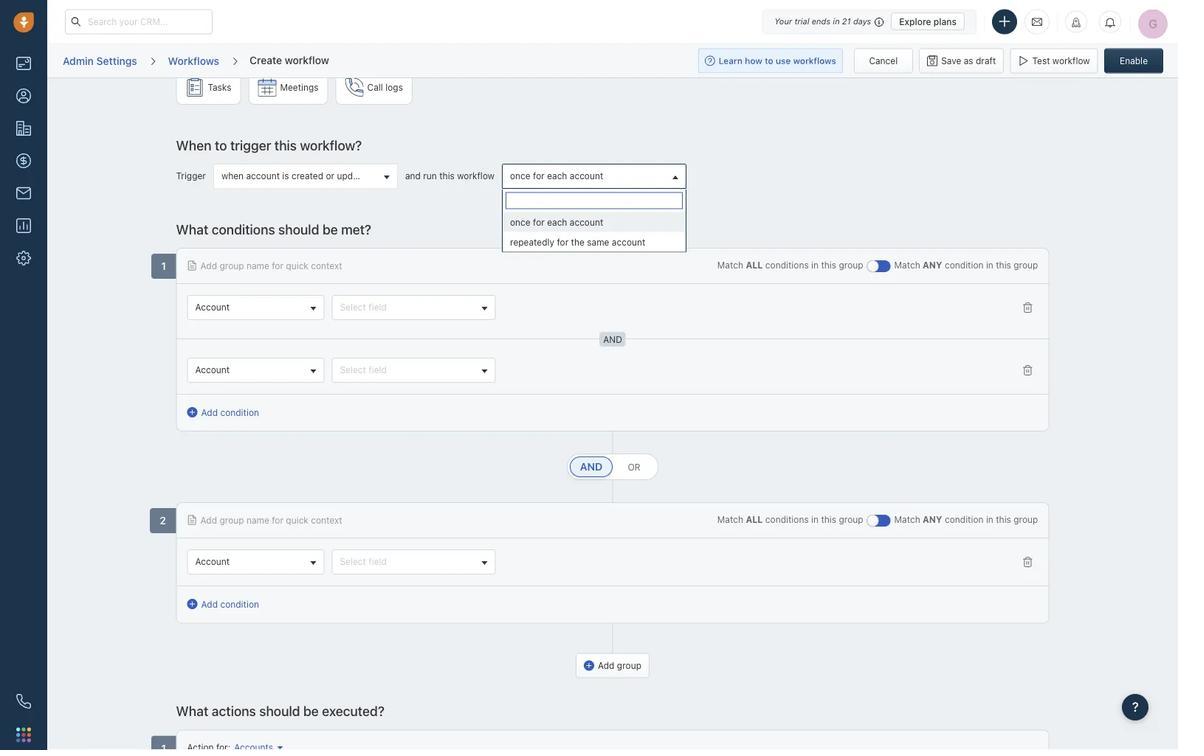 Task type: vqa. For each thing, say whether or not it's contained in the screenshot.
How corresponding to How to delete a user
no



Task type: locate. For each thing, give the bounding box(es) containing it.
0 vertical spatial field
[[369, 303, 387, 313]]

workflow inside button
[[1052, 56, 1090, 66]]

and link
[[570, 457, 613, 478], [570, 457, 613, 478]]

all for first select field button from the bottom
[[746, 515, 763, 526]]

quick for first select field button from the bottom
[[286, 516, 308, 526]]

list box containing once for each account
[[503, 212, 686, 252]]

cancel
[[869, 56, 898, 66]]

2 each from the top
[[547, 217, 567, 227]]

1 vertical spatial account
[[195, 365, 230, 376]]

2 once from the top
[[510, 217, 530, 227]]

1 vertical spatial what
[[176, 704, 208, 720]]

should
[[278, 222, 319, 238], [259, 704, 300, 720]]

2 field from the top
[[369, 365, 387, 376]]

1 vertical spatial add condition link
[[187, 598, 259, 612]]

0 vertical spatial once for each account
[[510, 171, 603, 182]]

0 vertical spatial quick
[[286, 261, 308, 271]]

0 vertical spatial add condition
[[201, 408, 259, 418]]

2 all from the top
[[746, 515, 763, 526]]

3 account from the top
[[195, 557, 230, 568]]

account
[[195, 303, 230, 313], [195, 365, 230, 376], [195, 557, 230, 568]]

1 horizontal spatial be
[[322, 222, 338, 238]]

days
[[853, 17, 871, 26]]

0 vertical spatial select
[[340, 303, 366, 313]]

0 vertical spatial context
[[311, 261, 342, 271]]

2 vertical spatial field
[[369, 557, 387, 568]]

2 vertical spatial select
[[340, 557, 366, 568]]

1 once from the top
[[510, 171, 530, 182]]

1 vertical spatial name
[[246, 516, 269, 526]]

1 vertical spatial be
[[303, 704, 319, 720]]

add group name for quick context
[[200, 261, 342, 271], [200, 516, 342, 526]]

0 vertical spatial add group name for quick context
[[200, 261, 342, 271]]

1 vertical spatial should
[[259, 704, 300, 720]]

1 vertical spatial once
[[510, 217, 530, 227]]

explore
[[899, 16, 931, 27]]

add
[[200, 261, 217, 271], [201, 408, 218, 418], [200, 516, 217, 526], [201, 600, 218, 610], [598, 661, 614, 672]]

account up repeatedly for the same account option
[[570, 217, 603, 227]]

0 vertical spatial name
[[246, 261, 269, 271]]

what down trigger
[[176, 222, 208, 238]]

actions
[[212, 704, 256, 720]]

1 field from the top
[[369, 303, 387, 313]]

1 all from the top
[[746, 261, 763, 271]]

0 vertical spatial what
[[176, 222, 208, 238]]

0 vertical spatial select field
[[340, 303, 387, 313]]

all
[[746, 261, 763, 271], [746, 515, 763, 526]]

0 vertical spatial or
[[326, 171, 334, 182]]

2 match any condition in this group from the top
[[894, 515, 1038, 526]]

2 add group name for quick context from the top
[[200, 516, 342, 526]]

2 name from the top
[[246, 516, 269, 526]]

tasks button
[[176, 70, 241, 105]]

1 add condition from the top
[[201, 408, 259, 418]]

3 select field from the top
[[340, 557, 387, 568]]

1 vertical spatial context
[[311, 516, 342, 526]]

add inside button
[[598, 661, 614, 672]]

workflow for test workflow
[[1052, 56, 1090, 66]]

what for what conditions should be met?
[[176, 222, 208, 238]]

1 account button from the top
[[187, 296, 324, 321]]

repeatedly for the same account option
[[503, 232, 686, 252]]

is
[[282, 171, 289, 182]]

context
[[311, 261, 342, 271], [311, 516, 342, 526]]

1 vertical spatial each
[[547, 217, 567, 227]]

once for "list box" containing once for each account
[[510, 217, 530, 227]]

0 vertical spatial account
[[195, 303, 230, 313]]

None search field
[[506, 192, 683, 209]]

explore plans link
[[891, 13, 965, 30]]

0 vertical spatial once
[[510, 171, 530, 182]]

draft
[[976, 56, 996, 66]]

2 quick from the top
[[286, 516, 308, 526]]

workflow right test
[[1052, 56, 1090, 66]]

1 vertical spatial quick
[[286, 516, 308, 526]]

what
[[176, 222, 208, 238], [176, 704, 208, 720]]

for inside dropdown button
[[533, 171, 545, 182]]

1 any from the top
[[923, 261, 942, 271]]

2 any from the top
[[923, 515, 942, 526]]

workflow right run
[[457, 171, 495, 182]]

add condition
[[201, 408, 259, 418], [201, 600, 259, 610]]

2 add condition from the top
[[201, 600, 259, 610]]

group inside button
[[617, 661, 641, 672]]

each up repeatedly for the same account
[[547, 217, 567, 227]]

each up once for each account option
[[547, 171, 567, 182]]

account left is
[[246, 171, 280, 182]]

2 select field from the top
[[340, 365, 387, 376]]

group
[[839, 261, 863, 271], [1014, 261, 1038, 271], [220, 261, 244, 271], [839, 515, 863, 526], [1014, 515, 1038, 526], [220, 516, 244, 526], [617, 661, 641, 672]]

0 horizontal spatial be
[[303, 704, 319, 720]]

name
[[246, 261, 269, 271], [246, 516, 269, 526]]

once for each account
[[510, 171, 603, 182], [510, 217, 603, 227]]

enable
[[1120, 56, 1148, 66]]

3 select from the top
[[340, 557, 366, 568]]

2 vertical spatial select field
[[340, 557, 387, 568]]

should down when account is created or updated at the left of the page
[[278, 222, 319, 238]]

1 vertical spatial all
[[746, 515, 763, 526]]

0 vertical spatial select field button
[[332, 296, 496, 321]]

be for met?
[[322, 222, 338, 238]]

save as draft button
[[919, 48, 1004, 73]]

workflows
[[168, 54, 219, 67]]

this
[[274, 138, 297, 154], [439, 171, 455, 182], [821, 261, 836, 271], [996, 261, 1011, 271], [821, 515, 836, 526], [996, 515, 1011, 526]]

or link
[[613, 457, 655, 478]]

group containing tasks
[[176, 70, 1049, 113]]

conditions
[[212, 222, 275, 238], [765, 261, 809, 271], [765, 515, 809, 526]]

1 vertical spatial select field button
[[332, 358, 496, 383]]

freshworks switcher image
[[16, 728, 31, 743]]

0 vertical spatial be
[[322, 222, 338, 238]]

add condition link
[[187, 406, 259, 420], [187, 598, 259, 612]]

1 add group name for quick context from the top
[[200, 261, 342, 271]]

1 vertical spatial add group name for quick context
[[200, 516, 342, 526]]

create
[[249, 54, 282, 66]]

0 vertical spatial match any condition in this group
[[894, 261, 1038, 271]]

match any condition in this group
[[894, 261, 1038, 271], [894, 515, 1038, 526]]

account inside button
[[246, 171, 280, 182]]

or
[[326, 171, 334, 182], [628, 463, 640, 473]]

2 once for each account from the top
[[510, 217, 603, 227]]

be
[[322, 222, 338, 238], [303, 704, 319, 720]]

group
[[176, 70, 1049, 113]]

workflows link
[[167, 49, 220, 72]]

and
[[405, 171, 421, 182], [580, 461, 602, 474], [582, 463, 601, 473]]

once inside option
[[510, 217, 530, 227]]

add condition for second add condition link from the bottom of the page
[[201, 408, 259, 418]]

0 vertical spatial each
[[547, 171, 567, 182]]

save as draft
[[941, 56, 996, 66]]

0 horizontal spatial or
[[326, 171, 334, 182]]

each inside once for each account dropdown button
[[547, 171, 567, 182]]

what conditions should be met?
[[176, 222, 371, 238]]

account up once for each account option
[[570, 171, 603, 182]]

2 match all conditions in this group from the top
[[717, 515, 863, 526]]

be left executed?
[[303, 704, 319, 720]]

admin
[[63, 54, 94, 67]]

once for once for each account dropdown button
[[510, 171, 530, 182]]

1 match any condition in this group from the top
[[894, 261, 1038, 271]]

same
[[587, 237, 609, 247]]

1 vertical spatial account button
[[187, 358, 324, 383]]

2 horizontal spatial workflow
[[1052, 56, 1090, 66]]

test workflow
[[1032, 56, 1090, 66]]

test workflow button
[[1010, 48, 1098, 73]]

once inside dropdown button
[[510, 171, 530, 182]]

should right actions
[[259, 704, 300, 720]]

2 account button from the top
[[187, 358, 324, 383]]

name for account "button" corresponding to first select field button from the bottom
[[246, 516, 269, 526]]

1 select field button from the top
[[332, 296, 496, 321]]

0 vertical spatial add condition link
[[187, 406, 259, 420]]

0 horizontal spatial workflow
[[285, 54, 329, 66]]

account button for first select field button from the bottom
[[187, 550, 324, 575]]

each inside once for each account option
[[547, 217, 567, 227]]

plans
[[934, 16, 957, 27]]

what actions should be executed?
[[176, 704, 385, 720]]

1 match all conditions in this group from the top
[[717, 261, 863, 271]]

1 what from the top
[[176, 222, 208, 238]]

1 vertical spatial select field
[[340, 365, 387, 376]]

1 vertical spatial field
[[369, 365, 387, 376]]

1 vertical spatial or
[[628, 463, 640, 473]]

call logs button
[[336, 70, 413, 105]]

1 vertical spatial select
[[340, 365, 366, 376]]

create workflow
[[249, 54, 329, 66]]

once for each account up repeatedly for the same account
[[510, 217, 603, 227]]

0 vertical spatial any
[[923, 261, 942, 271]]

should for conditions
[[278, 222, 319, 238]]

condition
[[945, 261, 984, 271], [220, 408, 259, 418], [945, 515, 984, 526], [220, 600, 259, 610]]

1 vertical spatial add condition
[[201, 600, 259, 610]]

trigger
[[176, 171, 206, 182]]

for
[[533, 171, 545, 182], [533, 217, 545, 227], [557, 237, 569, 247], [272, 261, 283, 271], [272, 516, 283, 526]]

be left the met?
[[322, 222, 338, 238]]

tasks
[[208, 83, 231, 93]]

logs
[[385, 83, 403, 93]]

add for add group button
[[598, 661, 614, 672]]

select field button
[[332, 296, 496, 321], [332, 358, 496, 383], [332, 550, 496, 575]]

3 account button from the top
[[187, 550, 324, 575]]

2 vertical spatial account button
[[187, 550, 324, 575]]

select field
[[340, 303, 387, 313], [340, 365, 387, 376], [340, 557, 387, 568]]

any
[[923, 261, 942, 271], [923, 515, 942, 526]]

1 vertical spatial any
[[923, 515, 942, 526]]

list box
[[503, 212, 686, 252]]

phone image
[[16, 695, 31, 709]]

workflow?
[[300, 138, 362, 154]]

what left actions
[[176, 704, 208, 720]]

0 vertical spatial account button
[[187, 296, 324, 321]]

trigger
[[230, 138, 271, 154]]

1 once for each account from the top
[[510, 171, 603, 182]]

once
[[510, 171, 530, 182], [510, 217, 530, 227]]

add group name for quick context for account "button" corresponding to first select field button from the bottom
[[200, 516, 342, 526]]

once for each account up once for each account option
[[510, 171, 603, 182]]

1 vertical spatial once for each account
[[510, 217, 603, 227]]

0 vertical spatial all
[[746, 261, 763, 271]]

workflow
[[285, 54, 329, 66], [1052, 56, 1090, 66], [457, 171, 495, 182]]

each
[[547, 171, 567, 182], [547, 217, 567, 227]]

1 name from the top
[[246, 261, 269, 271]]

add condition for first add condition link from the bottom of the page
[[201, 600, 259, 610]]

add group
[[598, 661, 641, 672]]

account
[[246, 171, 280, 182], [570, 171, 603, 182], [570, 217, 603, 227], [612, 237, 645, 247]]

once for each account button
[[502, 164, 686, 189]]

2 vertical spatial conditions
[[765, 515, 809, 526]]

field
[[369, 303, 387, 313], [369, 365, 387, 376], [369, 557, 387, 568]]

3 field from the top
[[369, 557, 387, 568]]

in
[[833, 17, 840, 26], [811, 261, 819, 271], [986, 261, 993, 271], [811, 515, 819, 526], [986, 515, 993, 526]]

add group button
[[576, 654, 650, 679]]

cancel button
[[854, 48, 913, 73]]

match
[[717, 261, 743, 271], [894, 261, 920, 271], [717, 515, 743, 526], [894, 515, 920, 526]]

0 vertical spatial match all conditions in this group
[[717, 261, 863, 271]]

quick
[[286, 261, 308, 271], [286, 516, 308, 526]]

1 each from the top
[[547, 171, 567, 182]]

your trial ends in 21 days
[[774, 17, 871, 26]]

1 vertical spatial match any condition in this group
[[894, 515, 1038, 526]]

match all conditions in this group
[[717, 261, 863, 271], [717, 515, 863, 526]]

quick for 3rd select field button from the bottom
[[286, 261, 308, 271]]

2 what from the top
[[176, 704, 208, 720]]

2 vertical spatial account
[[195, 557, 230, 568]]

2 add condition link from the top
[[187, 598, 259, 612]]

workflow up the meetings
[[285, 54, 329, 66]]

call logs
[[367, 83, 403, 93]]

0 vertical spatial should
[[278, 222, 319, 238]]

account button
[[187, 296, 324, 321], [187, 358, 324, 383], [187, 550, 324, 575]]

1 vertical spatial match all conditions in this group
[[717, 515, 863, 526]]

select
[[340, 303, 366, 313], [340, 365, 366, 376], [340, 557, 366, 568]]

1 quick from the top
[[286, 261, 308, 271]]

0 vertical spatial conditions
[[212, 222, 275, 238]]

2 vertical spatial select field button
[[332, 550, 496, 575]]



Task type: describe. For each thing, give the bounding box(es) containing it.
workflow for create workflow
[[285, 54, 329, 66]]

once for each account inside dropdown button
[[510, 171, 603, 182]]

updated
[[337, 171, 371, 182]]

when account is created or updated
[[221, 171, 371, 182]]

2 select from the top
[[340, 365, 366, 376]]

1 add condition link from the top
[[187, 406, 259, 420]]

meetings button
[[248, 70, 328, 105]]

admin settings
[[63, 54, 137, 67]]

to
[[215, 138, 227, 154]]

add group name for quick context for account "button" associated with 3rd select field button from the bottom
[[200, 261, 342, 271]]

when account is created or updated button
[[213, 164, 398, 189]]

Search your CRM... text field
[[65, 9, 213, 34]]

when to trigger this workflow?
[[176, 138, 362, 154]]

or inside button
[[326, 171, 334, 182]]

match any condition in this group for 3rd select field button from the bottom
[[894, 261, 1038, 271]]

email image
[[1032, 16, 1042, 28]]

call
[[367, 83, 383, 93]]

1 horizontal spatial or
[[628, 463, 640, 473]]

1 account from the top
[[195, 303, 230, 313]]

trial
[[794, 17, 809, 26]]

2 context from the top
[[311, 516, 342, 526]]

save
[[941, 56, 961, 66]]

1 vertical spatial conditions
[[765, 261, 809, 271]]

3 select field button from the top
[[332, 550, 496, 575]]

1 horizontal spatial workflow
[[457, 171, 495, 182]]

phone element
[[9, 687, 38, 717]]

when
[[176, 138, 211, 154]]

add for first add condition link from the bottom of the page
[[201, 600, 218, 610]]

repeatedly
[[510, 237, 554, 247]]

1 select from the top
[[340, 303, 366, 313]]

executed?
[[322, 704, 385, 720]]

when
[[221, 171, 244, 182]]

your
[[774, 17, 792, 26]]

what for what actions should be executed?
[[176, 704, 208, 720]]

1 select field from the top
[[340, 303, 387, 313]]

2 account from the top
[[195, 365, 230, 376]]

2 select field button from the top
[[332, 358, 496, 383]]

meetings
[[280, 83, 319, 93]]

explore plans
[[899, 16, 957, 27]]

repeatedly for the same account
[[510, 237, 645, 247]]

as
[[964, 56, 973, 66]]

add for second add condition link from the bottom of the page
[[201, 408, 218, 418]]

and run this workflow
[[405, 171, 495, 182]]

match any condition in this group for first select field button from the bottom
[[894, 515, 1038, 526]]

all for 3rd select field button from the bottom
[[746, 261, 763, 271]]

admin settings link
[[62, 49, 138, 72]]

account button for second select field button from the bottom
[[187, 358, 324, 383]]

account button for 3rd select field button from the bottom
[[187, 296, 324, 321]]

21
[[842, 17, 851, 26]]

match all conditions in this group for 3rd select field button from the bottom
[[717, 261, 863, 271]]

should for actions
[[259, 704, 300, 720]]

be for executed?
[[303, 704, 319, 720]]

account right the same
[[612, 237, 645, 247]]

1 context from the top
[[311, 261, 342, 271]]

created
[[292, 171, 323, 182]]

settings
[[96, 54, 137, 67]]

met?
[[341, 222, 371, 238]]

run
[[423, 171, 437, 182]]

ends
[[812, 17, 830, 26]]

enable button
[[1104, 48, 1163, 73]]

match all conditions in this group for first select field button from the bottom
[[717, 515, 863, 526]]

test
[[1032, 56, 1050, 66]]

the
[[571, 237, 585, 247]]

once for each account inside option
[[510, 217, 603, 227]]

name for account "button" associated with 3rd select field button from the bottom
[[246, 261, 269, 271]]

once for each account option
[[503, 212, 686, 232]]

account inside dropdown button
[[570, 171, 603, 182]]



